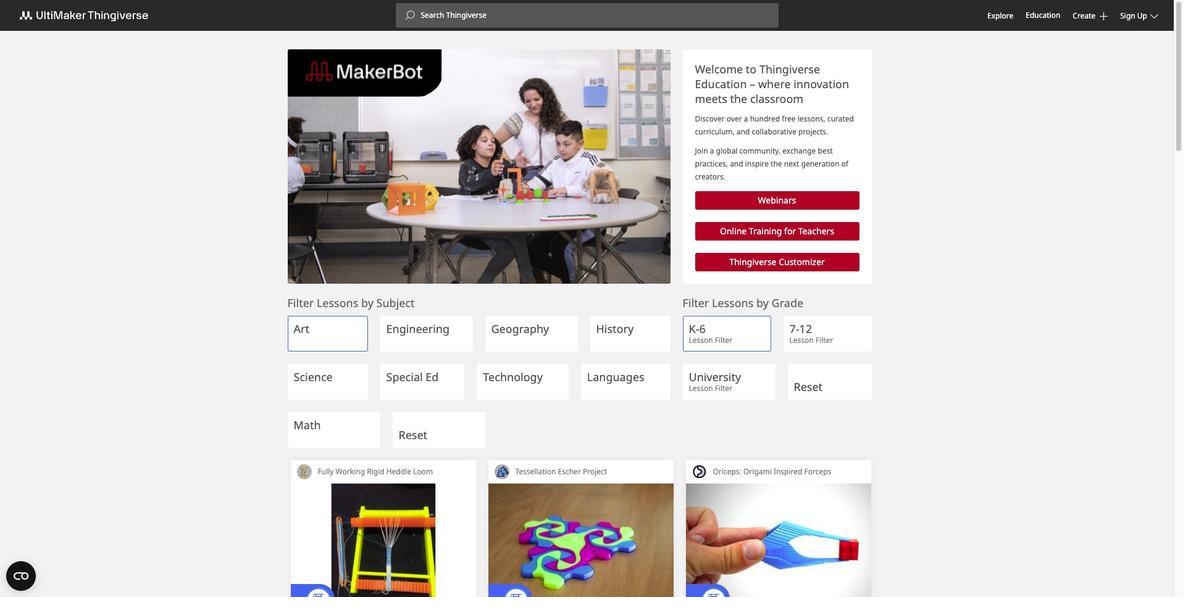 Task type: vqa. For each thing, say whether or not it's contained in the screenshot.
COMMUNITY,
yes



Task type: locate. For each thing, give the bounding box(es) containing it.
reset up loom
[[399, 428, 427, 443]]

filter
[[288, 296, 314, 311], [683, 296, 709, 311], [715, 335, 733, 346], [816, 335, 833, 346], [715, 384, 733, 394]]

by left subject
[[361, 296, 374, 311]]

inspire
[[745, 159, 769, 169]]

university lesson filter
[[689, 370, 741, 394]]

special
[[386, 370, 423, 385]]

a right join
[[710, 146, 714, 156]]

1 make card image from the left
[[291, 484, 476, 598]]

the
[[730, 91, 747, 106], [771, 159, 782, 169]]

0 horizontal spatial lessons
[[317, 296, 358, 311]]

avatar image for fully working rigid heddle loom
[[297, 465, 312, 480]]

7-
[[790, 322, 800, 337]]

subject
[[376, 296, 415, 311]]

filter right 12
[[816, 335, 833, 346]]

1 horizontal spatial reset
[[794, 380, 823, 395]]

community,
[[740, 146, 781, 156]]

3 make card image from the left
[[686, 484, 871, 598]]

lesson inside k-6 lesson filter
[[689, 335, 713, 346]]

curriculum,
[[695, 127, 735, 137]]

0 horizontal spatial by
[[361, 296, 374, 311]]

0 vertical spatial the
[[730, 91, 747, 106]]

the inside welcome to thingiverse education – where innovation meets the classroom
[[730, 91, 747, 106]]

science
[[294, 370, 333, 385]]

the left next
[[771, 159, 782, 169]]

lessons left subject
[[317, 296, 358, 311]]

teachers
[[798, 225, 834, 237]]

0 vertical spatial reset
[[794, 380, 823, 395]]

webinars
[[758, 195, 796, 206]]

join
[[695, 146, 708, 156]]

and
[[737, 127, 750, 137], [730, 159, 743, 169]]

0 vertical spatial a
[[744, 114, 748, 124]]

by for grade
[[757, 296, 769, 311]]

thingiverse down training
[[730, 256, 777, 268]]

explore button
[[988, 10, 1014, 21]]

the left –
[[730, 91, 747, 106]]

filter lessons by subject
[[288, 296, 415, 311]]

make card image
[[291, 484, 476, 598], [488, 484, 674, 598], [686, 484, 871, 598]]

1 lessons from the left
[[317, 296, 358, 311]]

lesson down k-6 lesson filter
[[689, 384, 713, 394]]

1 vertical spatial a
[[710, 146, 714, 156]]

welcome to thingiverse education – where innovation meets the classroom
[[695, 62, 849, 106]]

1 by from the left
[[361, 296, 374, 311]]

avatar image
[[297, 465, 312, 480], [494, 465, 509, 480], [692, 465, 707, 480]]

thingiverse
[[760, 62, 820, 77], [730, 256, 777, 268]]

reset
[[794, 380, 823, 395], [399, 428, 427, 443]]

filter down k-6 lesson filter
[[715, 384, 733, 394]]

2 lessons from the left
[[712, 296, 754, 311]]

escher
[[558, 467, 581, 477]]

2 by from the left
[[757, 296, 769, 311]]

1 vertical spatial reset
[[399, 428, 427, 443]]

1 horizontal spatial education
[[1026, 10, 1061, 20]]

by
[[361, 296, 374, 311], [757, 296, 769, 311]]

7-12 lesson filter
[[790, 322, 833, 346]]

filter inside 7-12 lesson filter
[[816, 335, 833, 346]]

filter right 6
[[715, 335, 733, 346]]

0 vertical spatial and
[[737, 127, 750, 137]]

loom
[[413, 467, 433, 477]]

and down over
[[737, 127, 750, 137]]

filter up art
[[288, 296, 314, 311]]

education left create in the right of the page
[[1026, 10, 1061, 20]]

tessellation escher project link
[[509, 461, 674, 484]]

0 horizontal spatial make card image
[[291, 484, 476, 598]]

creators.
[[695, 172, 726, 182]]

lesson inside university lesson filter
[[689, 384, 713, 394]]

rigid
[[367, 467, 385, 477]]

a right over
[[744, 114, 748, 124]]

0 vertical spatial education
[[1026, 10, 1061, 20]]

a
[[744, 114, 748, 124], [710, 146, 714, 156]]

0 horizontal spatial reset
[[399, 428, 427, 443]]

lesson
[[689, 335, 713, 346], [790, 335, 814, 346], [689, 384, 713, 394]]

thingiverse up classroom
[[760, 62, 820, 77]]

k-6 lesson filter
[[689, 322, 733, 346]]

0 horizontal spatial a
[[710, 146, 714, 156]]

online training for teachers link
[[695, 222, 859, 241]]

1 horizontal spatial a
[[744, 114, 748, 124]]

6
[[699, 322, 706, 337]]

heddle
[[386, 467, 411, 477]]

explore
[[988, 10, 1014, 21]]

webinars link
[[695, 191, 859, 210]]

reset down 7-12 lesson filter
[[794, 380, 823, 395]]

generation
[[801, 159, 840, 169]]

lesson up university
[[689, 335, 713, 346]]

sign up button
[[1121, 10, 1162, 21]]

lessons
[[317, 296, 358, 311], [712, 296, 754, 311]]

origami
[[744, 467, 772, 477]]

lessons for grade
[[712, 296, 754, 311]]

free
[[782, 114, 796, 124]]

lessons up k-6 lesson filter
[[712, 296, 754, 311]]

education left –
[[695, 77, 747, 91]]

projects.
[[799, 127, 828, 137]]

avatar image left the oriceps:
[[692, 465, 707, 480]]

innovation
[[794, 77, 849, 91]]

meets
[[695, 91, 727, 106]]

by left 'grade'
[[757, 296, 769, 311]]

1 vertical spatial and
[[730, 159, 743, 169]]

best
[[818, 146, 833, 156]]

make card image for rigid
[[291, 484, 476, 598]]

1 horizontal spatial lessons
[[712, 296, 754, 311]]

1 vertical spatial education
[[695, 77, 747, 91]]

history
[[596, 322, 634, 337]]

1 horizontal spatial avatar image
[[494, 465, 509, 480]]

1 horizontal spatial the
[[771, 159, 782, 169]]

for
[[784, 225, 796, 237]]

2 avatar image from the left
[[494, 465, 509, 480]]

0 horizontal spatial the
[[730, 91, 747, 106]]

education
[[1026, 10, 1061, 20], [695, 77, 747, 91]]

of
[[842, 159, 849, 169]]

lesson inside 7-12 lesson filter
[[790, 335, 814, 346]]

avatar image left fully
[[297, 465, 312, 480]]

languages
[[587, 370, 645, 385]]

0 horizontal spatial avatar image
[[297, 465, 312, 480]]

1 avatar image from the left
[[297, 465, 312, 480]]

lesson for 7-
[[790, 335, 814, 346]]

plusicon image
[[1100, 12, 1108, 20]]

make card image for project
[[488, 484, 674, 598]]

lessons,
[[798, 114, 826, 124]]

avatar image left tessellation at the left bottom
[[494, 465, 509, 480]]

1 horizontal spatial by
[[757, 296, 769, 311]]

12
[[800, 322, 812, 337]]

search control image
[[405, 10, 415, 20]]

0 vertical spatial thingiverse
[[760, 62, 820, 77]]

classroom
[[750, 91, 804, 106]]

1 vertical spatial the
[[771, 159, 782, 169]]

2 make card image from the left
[[488, 484, 674, 598]]

discover
[[695, 114, 725, 124]]

tessellation escher project
[[515, 467, 607, 477]]

ed
[[426, 370, 439, 385]]

1 horizontal spatial make card image
[[488, 484, 674, 598]]

create button
[[1073, 10, 1108, 21]]

3 avatar image from the left
[[692, 465, 707, 480]]

global
[[716, 146, 738, 156]]

welcome
[[695, 62, 743, 77]]

discover over a hundred free lessons, curated curriculum, and collaborative projects.
[[695, 114, 854, 137]]

next
[[784, 159, 799, 169]]

0 horizontal spatial education
[[695, 77, 747, 91]]

2 horizontal spatial avatar image
[[692, 465, 707, 480]]

exchange
[[783, 146, 816, 156]]

2 horizontal spatial make card image
[[686, 484, 871, 598]]

make card image for inspired
[[686, 484, 871, 598]]

forceps
[[805, 467, 832, 477]]

lesson down 'grade'
[[790, 335, 814, 346]]

and down the global
[[730, 159, 743, 169]]



Task type: describe. For each thing, give the bounding box(es) containing it.
thingiverse inside welcome to thingiverse education – where innovation meets the classroom
[[760, 62, 820, 77]]

join a global community, exchange best practices, and inspire the next generation of creators.
[[695, 146, 849, 182]]

by for subject
[[361, 296, 374, 311]]

special ed
[[386, 370, 439, 385]]

–
[[750, 77, 756, 91]]

math
[[294, 418, 321, 433]]

collaborative
[[752, 127, 797, 137]]

lessons for subject
[[317, 296, 358, 311]]

thingiverse customizer
[[730, 256, 825, 268]]

filter inside university lesson filter
[[715, 384, 733, 394]]

reset inside math reset
[[399, 428, 427, 443]]

fully working rigid heddle loom
[[318, 467, 433, 477]]

online training for teachers
[[720, 225, 834, 237]]

filter inside k-6 lesson filter
[[715, 335, 733, 346]]

project
[[583, 467, 607, 477]]

up
[[1138, 10, 1148, 21]]

to
[[746, 62, 757, 77]]

technology
[[483, 370, 543, 385]]

sign up
[[1121, 10, 1148, 21]]

engineering
[[386, 322, 450, 337]]

fully
[[318, 467, 334, 477]]

working
[[336, 467, 365, 477]]

filter up k-
[[683, 296, 709, 311]]

1 vertical spatial thingiverse
[[730, 256, 777, 268]]

oriceps: origami inspired forceps
[[713, 467, 832, 477]]

oriceps:
[[713, 467, 742, 477]]

thingiverse customizer link
[[695, 253, 859, 272]]

avatar image for oriceps: origami inspired forceps
[[692, 465, 707, 480]]

online
[[720, 225, 747, 237]]

geography
[[491, 322, 549, 337]]

a inside discover over a hundred free lessons, curated curriculum, and collaborative projects.
[[744, 114, 748, 124]]

avatar image for tessellation escher project
[[494, 465, 509, 480]]

and inside join a global community, exchange best practices, and inspire the next generation of creators.
[[730, 159, 743, 169]]

tessellation
[[515, 467, 556, 477]]

university
[[689, 370, 741, 385]]

oriceps: origami inspired forceps link
[[707, 461, 871, 484]]

over
[[727, 114, 742, 124]]

customizer
[[779, 256, 825, 268]]

hundred
[[750, 114, 780, 124]]

create
[[1073, 10, 1096, 21]]

makerbot logo image
[[12, 8, 163, 23]]

lesson for k-
[[689, 335, 713, 346]]

education link
[[1026, 9, 1061, 22]]

the inside join a global community, exchange best practices, and inspire the next generation of creators.
[[771, 159, 782, 169]]

art
[[294, 322, 309, 337]]

Search Thingiverse text field
[[415, 10, 779, 20]]

practices,
[[695, 159, 728, 169]]

fully working rigid heddle loom link
[[312, 461, 476, 484]]

sign
[[1121, 10, 1136, 21]]

grade
[[772, 296, 804, 311]]

inspired
[[774, 467, 803, 477]]

filter lessons by grade
[[683, 296, 804, 311]]

math reset
[[294, 418, 427, 443]]

k-
[[689, 322, 699, 337]]

and inside discover over a hundred free lessons, curated curriculum, and collaborative projects.
[[737, 127, 750, 137]]

where
[[758, 77, 791, 91]]

education inside welcome to thingiverse education – where innovation meets the classroom
[[695, 77, 747, 91]]

a inside join a global community, exchange best practices, and inspire the next generation of creators.
[[710, 146, 714, 156]]

curated
[[828, 114, 854, 124]]

training
[[749, 225, 782, 237]]

open widget image
[[6, 562, 36, 592]]



